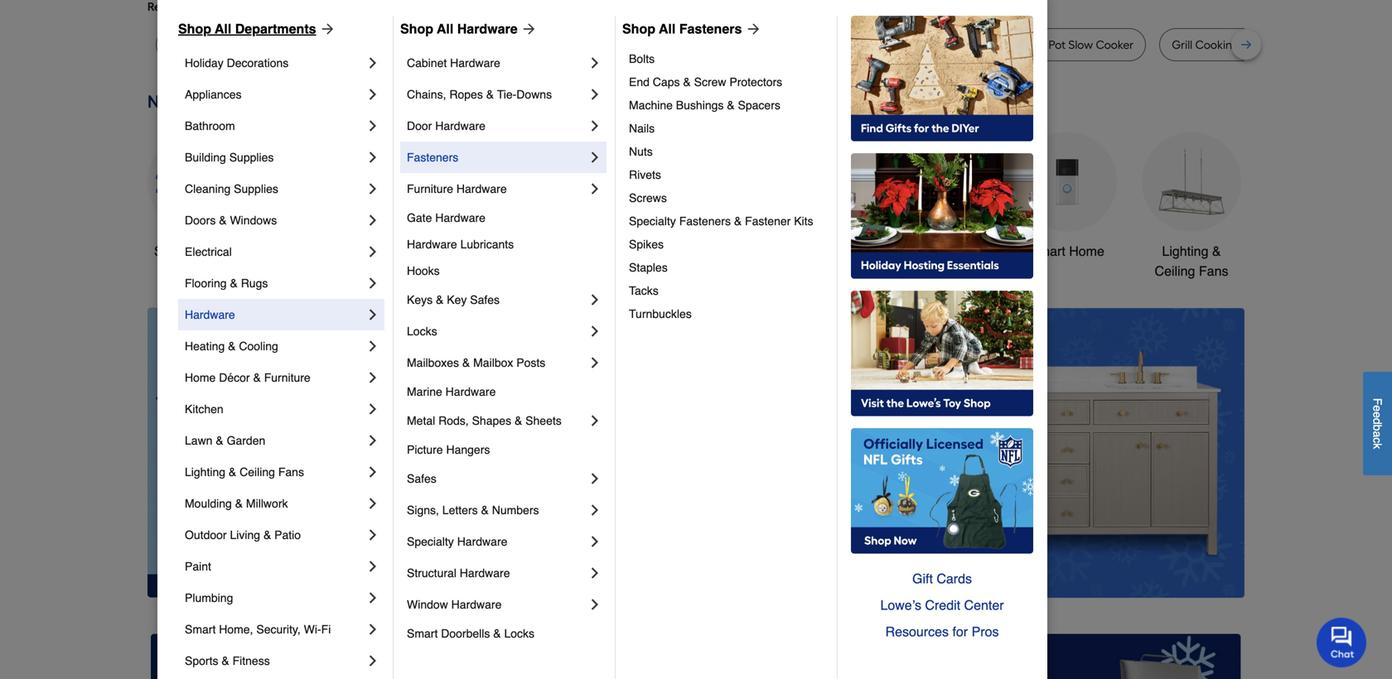 Task type: describe. For each thing, give the bounding box(es) containing it.
specialty for specialty fasteners & fastener kits
[[629, 215, 676, 228]]

arrow left image
[[456, 453, 472, 469]]

microwave
[[496, 38, 553, 52]]

shop
[[154, 244, 185, 259]]

holiday
[[185, 56, 224, 70]]

chevron right image for cabinet hardware
[[587, 55, 603, 71]]

key
[[447, 293, 467, 307]]

for
[[953, 624, 968, 640]]

gift cards link
[[851, 566, 1033, 593]]

moulding & millwork link
[[185, 488, 365, 520]]

metal rods, shapes & sheets link
[[407, 405, 587, 437]]

lubricants
[[460, 238, 514, 251]]

smart for smart doorbells & locks
[[407, 627, 438, 641]]

spikes
[[629, 238, 664, 251]]

up to 35 percent off select small appliances. image
[[523, 634, 869, 680]]

moulding & millwork
[[185, 497, 288, 511]]

chevron right image for chains, ropes & tie-downs
[[587, 86, 603, 103]]

chevron right image for sports & fitness
[[365, 653, 381, 670]]

tie-
[[497, 88, 517, 101]]

arrow right image for shop all fasteners
[[742, 21, 762, 37]]

marine
[[407, 385, 442, 399]]

fi
[[321, 623, 331, 636]]

1 slow from the left
[[392, 38, 417, 52]]

shop all departments link
[[178, 19, 336, 39]]

0 vertical spatial locks
[[407, 325, 437, 338]]

b
[[1371, 425, 1384, 431]]

chevron right image for specialty hardware
[[587, 534, 603, 550]]

moulding
[[185, 497, 232, 511]]

holiday hosting essentials. image
[[851, 153, 1033, 279]]

gift cards
[[912, 571, 972, 587]]

crock for crock pot cooking pot
[[765, 38, 796, 52]]

0 horizontal spatial bathroom
[[185, 119, 235, 133]]

decorations
[[227, 56, 289, 70]]

décor
[[219, 371, 250, 385]]

shop all hardware
[[400, 21, 518, 36]]

shop for shop all hardware
[[400, 21, 433, 36]]

hardware for furniture hardware
[[457, 182, 507, 196]]

up to 40 percent off select vanities. plus get free local delivery on select vanities. image
[[442, 308, 1245, 598]]

hardware for door hardware
[[435, 119, 486, 133]]

door hardware link
[[407, 110, 587, 142]]

signs,
[[407, 504, 439, 517]]

kitchen for kitchen
[[185, 403, 224, 416]]

building supplies link
[[185, 142, 365, 173]]

crock for crock pot slow cooker
[[1015, 38, 1046, 52]]

wi-
[[304, 623, 321, 636]]

plumbing link
[[185, 583, 365, 614]]

kitchen faucets link
[[645, 132, 744, 261]]

lawn & garden link
[[185, 425, 365, 457]]

cabinet hardware
[[407, 56, 500, 70]]

1 horizontal spatial lighting
[[1162, 244, 1209, 259]]

smart for smart home, security, wi-fi
[[185, 623, 216, 636]]

0 vertical spatial lighting & ceiling fans
[[1155, 244, 1229, 279]]

doors & windows
[[185, 214, 277, 227]]

chevron right image for safes
[[587, 471, 603, 487]]

chevron right image for fasteners
[[587, 149, 603, 166]]

chevron right image for electrical
[[365, 244, 381, 260]]

pros
[[972, 624, 999, 640]]

cooling
[[239, 340, 278, 353]]

chains, ropes & tie-downs
[[407, 88, 552, 101]]

nuts link
[[629, 140, 825, 163]]

doors & windows link
[[185, 205, 365, 236]]

d
[[1371, 418, 1384, 425]]

resources for pros link
[[851, 619, 1033, 646]]

chevron right image for heating & cooling
[[365, 338, 381, 355]]

living
[[230, 529, 260, 542]]

appliances link
[[185, 79, 365, 110]]

plumbing
[[185, 592, 233, 605]]

scroll to item #4 image
[[878, 568, 918, 575]]

grill
[[1172, 38, 1193, 52]]

hardware for gate hardware
[[435, 211, 486, 225]]

rivets link
[[629, 163, 825, 186]]

security,
[[256, 623, 301, 636]]

chevron right image for signs, letters & numbers
[[587, 502, 603, 519]]

tools inside "tools" link
[[430, 244, 461, 259]]

marine hardware
[[407, 385, 496, 399]]

microwave countertop
[[496, 38, 616, 52]]

smart doorbells & locks link
[[407, 621, 603, 647]]

equipment
[[787, 264, 850, 279]]

letters
[[442, 504, 478, 517]]

a
[[1371, 431, 1384, 438]]

structural hardware link
[[407, 558, 587, 589]]

chevron right image for home décor & furniture
[[365, 370, 381, 386]]

protectors
[[730, 75, 782, 89]]

hardware link
[[185, 299, 365, 331]]

chevron right image for mailboxes & mailbox posts
[[587, 355, 603, 371]]

hardware lubricants
[[407, 238, 514, 251]]

tacks link
[[629, 279, 825, 302]]

nails
[[629, 122, 655, 135]]

shop all deals link
[[148, 132, 247, 261]]

door
[[407, 119, 432, 133]]

1 e from the top
[[1371, 406, 1384, 412]]

smart home
[[1030, 244, 1105, 259]]

specialty fasteners & fastener kits
[[629, 215, 813, 228]]

0 horizontal spatial fans
[[278, 466, 304, 479]]

window
[[407, 598, 448, 612]]

ropes
[[449, 88, 483, 101]]

outdoor for outdoor living & patio
[[185, 529, 227, 542]]

chevron right image for flooring & rugs
[[365, 275, 381, 292]]

fasteners inside fasteners link
[[407, 151, 459, 164]]

recommended searches for you heading
[[148, 0, 1245, 15]]

cleaning supplies
[[185, 182, 278, 196]]

heating & cooling
[[185, 340, 278, 353]]

2 cooking from the left
[[1195, 38, 1240, 52]]

shop all fasteners
[[622, 21, 742, 36]]

rugs
[[241, 277, 268, 290]]

0 horizontal spatial furniture
[[264, 371, 311, 385]]

metal
[[407, 414, 435, 428]]

1 horizontal spatial bathroom link
[[893, 132, 993, 261]]

mailboxes & mailbox posts
[[407, 356, 546, 370]]

1 horizontal spatial furniture
[[407, 182, 453, 196]]

downs
[[517, 88, 552, 101]]

f e e d b a c k
[[1371, 398, 1384, 449]]

sheets
[[526, 414, 562, 428]]

picture hangers link
[[407, 437, 603, 463]]

all for hardware
[[437, 21, 454, 36]]

all for fasteners
[[659, 21, 676, 36]]

holiday decorations link
[[185, 47, 365, 79]]

doorbells
[[441, 627, 490, 641]]

find gifts for the diyer. image
[[851, 16, 1033, 142]]

tools link
[[396, 132, 496, 261]]



Task type: vqa. For each thing, say whether or not it's contained in the screenshot.
the bottommost Count
no



Task type: locate. For each thing, give the bounding box(es) containing it.
arrow right image for shop all hardware
[[518, 21, 538, 37]]

hardware down fasteners link
[[457, 182, 507, 196]]

4 pot from the left
[[1049, 38, 1066, 52]]

hardware for specialty hardware
[[457, 535, 508, 549]]

kitchen link
[[185, 394, 365, 425]]

furniture up gate
[[407, 182, 453, 196]]

specialty for specialty hardware
[[407, 535, 454, 549]]

cabinet
[[407, 56, 447, 70]]

shop all hardware link
[[400, 19, 538, 39]]

hardware down ropes at the top left of the page
[[435, 119, 486, 133]]

1 horizontal spatial bathroom
[[914, 244, 972, 259]]

specialty hardware
[[407, 535, 508, 549]]

chevron right image for paint
[[365, 559, 381, 575]]

holiday decorations
[[185, 56, 289, 70]]

0 vertical spatial safes
[[470, 293, 500, 307]]

1 horizontal spatial smart
[[407, 627, 438, 641]]

1 vertical spatial ceiling
[[240, 466, 275, 479]]

departments
[[235, 21, 316, 36]]

0 horizontal spatial crock
[[765, 38, 796, 52]]

hardware inside 'link'
[[185, 308, 235, 322]]

mailboxes
[[407, 356, 459, 370]]

2 vertical spatial fasteners
[[679, 215, 731, 228]]

windows
[[230, 214, 277, 227]]

safes
[[470, 293, 500, 307], [407, 472, 437, 486]]

crock pot cooking pot
[[765, 38, 883, 52]]

safes inside keys & key safes "link"
[[470, 293, 500, 307]]

1 horizontal spatial lighting & ceiling fans link
[[1142, 132, 1241, 281]]

chevron right image for moulding & millwork
[[365, 496, 381, 512]]

1 vertical spatial locks
[[504, 627, 535, 641]]

chevron right image for lawn & garden
[[365, 433, 381, 449]]

chevron right image for appliances
[[365, 86, 381, 103]]

arrow right image
[[316, 21, 336, 37], [518, 21, 538, 37], [742, 21, 762, 37], [1214, 453, 1231, 469]]

new deals every day during 25 days of deals image
[[148, 88, 1245, 116]]

0 vertical spatial lighting & ceiling fans link
[[1142, 132, 1241, 281]]

1 vertical spatial lighting & ceiling fans
[[185, 466, 304, 479]]

sports & fitness
[[185, 655, 270, 668]]

specialty fasteners & fastener kits link
[[629, 210, 825, 233]]

2 horizontal spatial smart
[[1030, 244, 1066, 259]]

building supplies
[[185, 151, 274, 164]]

2 horizontal spatial shop
[[622, 21, 656, 36]]

turnbuckles link
[[629, 302, 825, 326]]

lighting & ceiling fans
[[1155, 244, 1229, 279], [185, 466, 304, 479]]

outdoor tools & equipment link
[[769, 132, 869, 281]]

hooks
[[407, 264, 440, 278]]

home inside "link"
[[1069, 244, 1105, 259]]

e up 'd'
[[1371, 406, 1384, 412]]

chat invite button image
[[1317, 617, 1367, 668]]

1 tools from the left
[[430, 244, 461, 259]]

0 horizontal spatial bathroom link
[[185, 110, 365, 142]]

kits
[[794, 215, 813, 228]]

1 vertical spatial bathroom
[[914, 244, 972, 259]]

shop for shop all departments
[[178, 21, 211, 36]]

hardware up cabinet hardware link
[[457, 21, 518, 36]]

specialty
[[629, 215, 676, 228], [407, 535, 454, 549]]

appliances
[[185, 88, 242, 101]]

0 horizontal spatial cooking
[[819, 38, 863, 52]]

c
[[1371, 438, 1384, 444]]

supplies for building supplies
[[229, 151, 274, 164]]

credit
[[925, 598, 961, 613]]

arrow right image inside shop all hardware link
[[518, 21, 538, 37]]

flooring
[[185, 277, 227, 290]]

pot for crock pot slow cooker
[[1049, 38, 1066, 52]]

1 horizontal spatial specialty
[[629, 215, 676, 228]]

officially licensed n f l gifts. shop now. image
[[851, 428, 1033, 554]]

3 pot from the left
[[960, 38, 977, 52]]

locks down keys
[[407, 325, 437, 338]]

chevron right image for locks
[[587, 323, 603, 340]]

hardware up hooks
[[407, 238, 457, 251]]

pot for crock pot cooking pot
[[799, 38, 816, 52]]

safes link
[[407, 463, 587, 495]]

0 horizontal spatial smart
[[185, 623, 216, 636]]

all up cabinet hardware
[[437, 21, 454, 36]]

keys & key safes link
[[407, 284, 587, 316]]

shop
[[178, 21, 211, 36], [400, 21, 433, 36], [622, 21, 656, 36]]

hardware up chains, ropes & tie-downs
[[450, 56, 500, 70]]

2 tools from the left
[[823, 244, 854, 259]]

countertop
[[556, 38, 616, 52]]

1 horizontal spatial outdoor
[[771, 244, 819, 259]]

tools up 'equipment' at the top of page
[[823, 244, 854, 259]]

1 vertical spatial kitchen
[[185, 403, 224, 416]]

arrow right image inside shop all departments link
[[316, 21, 336, 37]]

all up holiday decorations
[[215, 21, 231, 36]]

cards
[[937, 571, 972, 587]]

chevron right image for window hardware
[[587, 597, 603, 613]]

3 shop from the left
[[622, 21, 656, 36]]

scroll to item #2 image
[[798, 568, 838, 575]]

fasteners link
[[407, 142, 587, 173]]

picture
[[407, 443, 443, 457]]

0 horizontal spatial slow
[[392, 38, 417, 52]]

1 shop from the left
[[178, 21, 211, 36]]

kitchen for kitchen faucets
[[647, 244, 691, 259]]

arrow right image for shop all departments
[[316, 21, 336, 37]]

hardware for structural hardware
[[460, 567, 510, 580]]

chevron right image for building supplies
[[365, 149, 381, 166]]

1 vertical spatial fasteners
[[407, 151, 459, 164]]

1 vertical spatial furniture
[[264, 371, 311, 385]]

2 cooker from the left
[[1096, 38, 1134, 52]]

chevron right image for metal rods, shapes & sheets
[[587, 413, 603, 429]]

0 horizontal spatial lighting & ceiling fans link
[[185, 457, 365, 488]]

bolts
[[629, 52, 655, 65]]

supplies up cleaning supplies
[[229, 151, 274, 164]]

1 horizontal spatial kitchen
[[647, 244, 691, 259]]

locks down window hardware link
[[504, 627, 535, 641]]

0 vertical spatial specialty
[[629, 215, 676, 228]]

smart doorbells & locks
[[407, 627, 535, 641]]

hardware down flooring
[[185, 308, 235, 322]]

home
[[1069, 244, 1105, 259], [185, 371, 216, 385]]

shop these last-minute gifts. $99 or less. quantities are limited and won't last. image
[[148, 308, 415, 598]]

window hardware
[[407, 598, 502, 612]]

1 horizontal spatial cooker
[[1096, 38, 1134, 52]]

kitchen up staples
[[647, 244, 691, 259]]

numbers
[[492, 504, 539, 517]]

1 cooking from the left
[[819, 38, 863, 52]]

1 horizontal spatial safes
[[470, 293, 500, 307]]

1 horizontal spatial lighting & ceiling fans
[[1155, 244, 1229, 279]]

kitchen
[[647, 244, 691, 259], [185, 403, 224, 416]]

crock
[[765, 38, 796, 52], [1015, 38, 1046, 52]]

all
[[215, 21, 231, 36], [437, 21, 454, 36], [659, 21, 676, 36], [188, 244, 203, 259]]

f e e d b a c k button
[[1363, 372, 1392, 476]]

0 vertical spatial fans
[[1199, 264, 1229, 279]]

hardware for marine hardware
[[446, 385, 496, 399]]

gate hardware
[[407, 211, 486, 225]]

1 vertical spatial lighting & ceiling fans link
[[185, 457, 365, 488]]

hardware for cabinet hardware
[[450, 56, 500, 70]]

hardware down the signs, letters & numbers
[[457, 535, 508, 549]]

instant
[[921, 38, 957, 52]]

safes inside 'link'
[[407, 472, 437, 486]]

doors
[[185, 214, 216, 227]]

chevron right image for lighting & ceiling fans
[[365, 464, 381, 481]]

outdoor down moulding
[[185, 529, 227, 542]]

safes down picture
[[407, 472, 437, 486]]

outdoor inside "outdoor tools & equipment"
[[771, 244, 819, 259]]

chevron right image for hardware
[[365, 307, 381, 323]]

chevron right image for cleaning supplies
[[365, 181, 381, 197]]

0 vertical spatial bathroom
[[185, 119, 235, 133]]

1 horizontal spatial crock
[[1015, 38, 1046, 52]]

warming
[[1286, 38, 1336, 52]]

chevron right image for bathroom
[[365, 118, 381, 134]]

all down recommended searches for you heading
[[659, 21, 676, 36]]

grill cooking grate & warming rack
[[1172, 38, 1364, 52]]

1 vertical spatial home
[[185, 371, 216, 385]]

hardware for window hardware
[[451, 598, 502, 612]]

all for departments
[[215, 21, 231, 36]]

1 cooker from the left
[[420, 38, 458, 52]]

crock up protectors
[[765, 38, 796, 52]]

0 horizontal spatial shop
[[178, 21, 211, 36]]

hardware up window hardware link
[[460, 567, 510, 580]]

tools up hooks
[[430, 244, 461, 259]]

tools inside "outdoor tools & equipment"
[[823, 244, 854, 259]]

outdoor up 'equipment' at the top of page
[[771, 244, 819, 259]]

2 crock from the left
[[1015, 38, 1046, 52]]

paint link
[[185, 551, 365, 583]]

1 horizontal spatial home
[[1069, 244, 1105, 259]]

hardware up hardware lubricants
[[435, 211, 486, 225]]

0 vertical spatial lighting
[[1162, 244, 1209, 259]]

get up to 2 free select tools or batteries when you buy 1 with select purchases. image
[[151, 634, 497, 680]]

furniture down the heating & cooling link
[[264, 371, 311, 385]]

all right shop
[[188, 244, 203, 259]]

0 horizontal spatial home
[[185, 371, 216, 385]]

nuts
[[629, 145, 653, 158]]

chevron right image for plumbing
[[365, 590, 381, 607]]

shop for shop all fasteners
[[622, 21, 656, 36]]

fasteners inside specialty fasteners & fastener kits link
[[679, 215, 731, 228]]

hardware up the smart doorbells & locks
[[451, 598, 502, 612]]

0 vertical spatial furniture
[[407, 182, 453, 196]]

0 vertical spatial outdoor
[[771, 244, 819, 259]]

specialty hardware link
[[407, 526, 587, 558]]

& inside "outdoor tools & equipment"
[[857, 244, 866, 259]]

chevron right image for kitchen
[[365, 401, 381, 418]]

machine bushings & spacers
[[629, 99, 781, 112]]

2 slow from the left
[[1069, 38, 1093, 52]]

nails link
[[629, 117, 825, 140]]

end caps & screw protectors link
[[629, 70, 825, 94]]

instant pot
[[921, 38, 977, 52]]

screws link
[[629, 186, 825, 210]]

specialty up structural
[[407, 535, 454, 549]]

fasteners down door
[[407, 151, 459, 164]]

up to 30 percent off select grills and accessories. image
[[896, 634, 1241, 680]]

shop up triple slow cooker
[[400, 21, 433, 36]]

1 vertical spatial lighting
[[185, 466, 225, 479]]

home décor & furniture link
[[185, 362, 365, 394]]

smart inside "link"
[[1030, 244, 1066, 259]]

outdoor living & patio
[[185, 529, 301, 542]]

2 pot from the left
[[866, 38, 883, 52]]

1 horizontal spatial tools
[[823, 244, 854, 259]]

shop up holiday
[[178, 21, 211, 36]]

cooker left grill
[[1096, 38, 1134, 52]]

bolts link
[[629, 47, 825, 70]]

crock right instant pot
[[1015, 38, 1046, 52]]

outdoor
[[771, 244, 819, 259], [185, 529, 227, 542]]

1 vertical spatial outdoor
[[185, 529, 227, 542]]

0 horizontal spatial specialty
[[407, 535, 454, 549]]

hardware down mailboxes & mailbox posts
[[446, 385, 496, 399]]

1 horizontal spatial shop
[[400, 21, 433, 36]]

0 horizontal spatial outdoor
[[185, 529, 227, 542]]

fasteners down recommended searches for you heading
[[679, 21, 742, 36]]

chevron right image for furniture hardware
[[587, 181, 603, 197]]

0 vertical spatial kitchen
[[647, 244, 691, 259]]

triple
[[361, 38, 389, 52]]

1 vertical spatial supplies
[[234, 182, 278, 196]]

shop up 'bolts'
[[622, 21, 656, 36]]

window hardware link
[[407, 589, 587, 621]]

0 vertical spatial ceiling
[[1155, 264, 1195, 279]]

specialty down screws
[[629, 215, 676, 228]]

chevron right image for holiday decorations
[[365, 55, 381, 71]]

2 shop from the left
[[400, 21, 433, 36]]

& inside 'link'
[[462, 356, 470, 370]]

1 crock from the left
[[765, 38, 796, 52]]

smart for smart home
[[1030, 244, 1066, 259]]

structural hardware
[[407, 567, 510, 580]]

1 horizontal spatial locks
[[504, 627, 535, 641]]

chains,
[[407, 88, 446, 101]]

supplies for cleaning supplies
[[234, 182, 278, 196]]

1 horizontal spatial fans
[[1199, 264, 1229, 279]]

0 horizontal spatial lighting & ceiling fans
[[185, 466, 304, 479]]

0 horizontal spatial safes
[[407, 472, 437, 486]]

visit the lowe's toy shop. image
[[851, 291, 1033, 417]]

chevron right image for structural hardware
[[587, 565, 603, 582]]

0 horizontal spatial ceiling
[[240, 466, 275, 479]]

arrow right image inside shop all fasteners link
[[742, 21, 762, 37]]

0 horizontal spatial kitchen
[[185, 403, 224, 416]]

scroll to item #5 element
[[918, 566, 961, 576]]

0 vertical spatial home
[[1069, 244, 1105, 259]]

keys & key safes
[[407, 293, 500, 307]]

0 horizontal spatial tools
[[430, 244, 461, 259]]

door hardware
[[407, 119, 486, 133]]

shop all fasteners link
[[622, 19, 762, 39]]

1 vertical spatial fans
[[278, 466, 304, 479]]

hangers
[[446, 443, 490, 457]]

1 horizontal spatial ceiling
[[1155, 264, 1195, 279]]

chevron right image
[[587, 55, 603, 71], [365, 86, 381, 103], [587, 86, 603, 103], [365, 118, 381, 134], [365, 181, 381, 197], [587, 181, 603, 197], [587, 292, 603, 308], [587, 323, 603, 340], [365, 370, 381, 386], [365, 401, 381, 418], [587, 471, 603, 487], [365, 496, 381, 512], [587, 534, 603, 550], [587, 565, 603, 582], [587, 597, 603, 613], [365, 653, 381, 670]]

end caps & screw protectors
[[629, 75, 782, 89]]

1 horizontal spatial cooking
[[1195, 38, 1240, 52]]

chevron right image for doors & windows
[[365, 212, 381, 229]]

1 vertical spatial specialty
[[407, 535, 454, 549]]

0 horizontal spatial cooker
[[420, 38, 458, 52]]

chevron right image
[[365, 55, 381, 71], [587, 118, 603, 134], [365, 149, 381, 166], [587, 149, 603, 166], [365, 212, 381, 229], [365, 244, 381, 260], [365, 275, 381, 292], [365, 307, 381, 323], [365, 338, 381, 355], [587, 355, 603, 371], [587, 413, 603, 429], [365, 433, 381, 449], [365, 464, 381, 481], [587, 502, 603, 519], [365, 527, 381, 544], [365, 559, 381, 575], [365, 590, 381, 607], [365, 622, 381, 638]]

pot for instant pot
[[960, 38, 977, 52]]

chevron right image for door hardware
[[587, 118, 603, 134]]

slow
[[392, 38, 417, 52], [1069, 38, 1093, 52]]

chevron right image for keys & key safes
[[587, 292, 603, 308]]

1 pot from the left
[[799, 38, 816, 52]]

fasteners up kitchen faucets at the top of page
[[679, 215, 731, 228]]

rivets
[[629, 168, 661, 181]]

crock pot slow cooker
[[1015, 38, 1134, 52]]

garden
[[227, 434, 265, 448]]

chevron right image for smart home, security, wi-fi
[[365, 622, 381, 638]]

all for deals
[[188, 244, 203, 259]]

1 vertical spatial safes
[[407, 472, 437, 486]]

machine bushings & spacers link
[[629, 94, 825, 117]]

0 vertical spatial fasteners
[[679, 21, 742, 36]]

1 horizontal spatial slow
[[1069, 38, 1093, 52]]

safes right key
[[470, 293, 500, 307]]

signs, letters & numbers link
[[407, 495, 587, 526]]

staples link
[[629, 256, 825, 279]]

kitchen up 'lawn'
[[185, 403, 224, 416]]

smart home link
[[1018, 132, 1117, 261]]

center
[[964, 598, 1004, 613]]

gate hardware link
[[407, 205, 603, 231]]

outdoor for outdoor tools & equipment
[[771, 244, 819, 259]]

cooker up cabinet
[[420, 38, 458, 52]]

fasteners inside shop all fasteners link
[[679, 21, 742, 36]]

0 horizontal spatial lighting
[[185, 466, 225, 479]]

0 horizontal spatial locks
[[407, 325, 437, 338]]

0 vertical spatial supplies
[[229, 151, 274, 164]]

heating & cooling link
[[185, 331, 365, 362]]

supplies up windows
[[234, 182, 278, 196]]

2 e from the top
[[1371, 412, 1384, 418]]

e up b
[[1371, 412, 1384, 418]]

chevron right image for outdoor living & patio
[[365, 527, 381, 544]]



